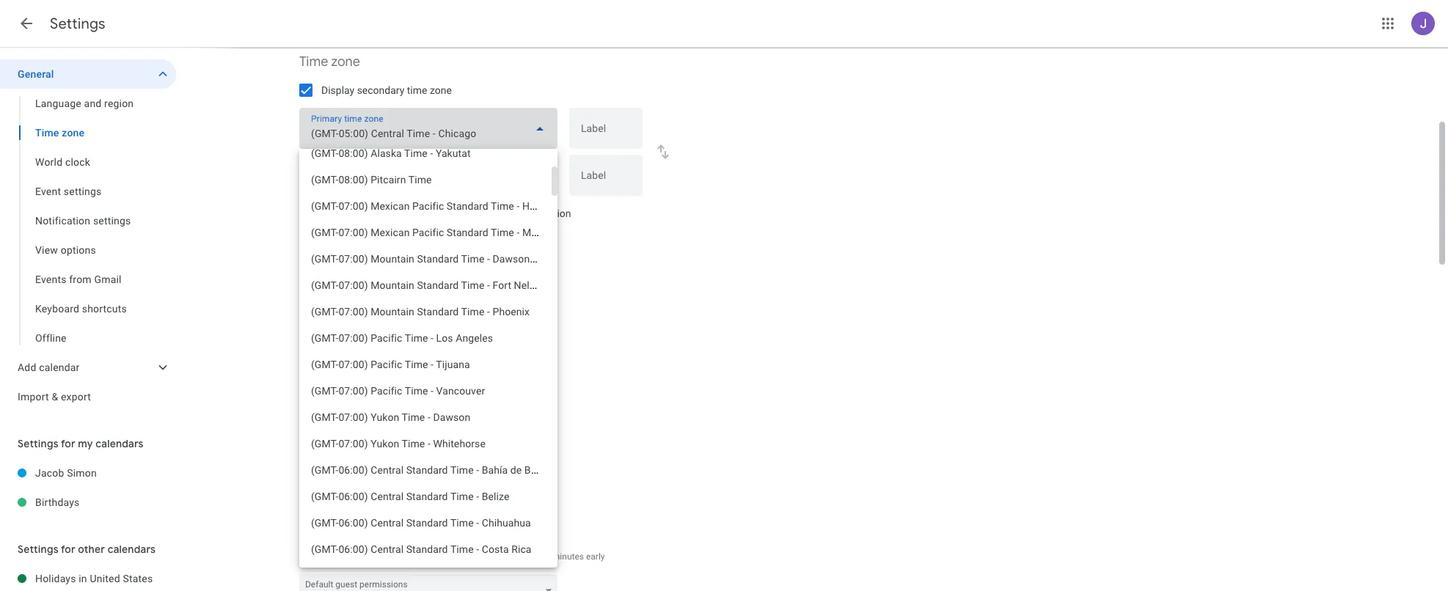 Task type: vqa. For each thing, say whether or not it's contained in the screenshot.
JACOB SIMON tree item
yes



Task type: locate. For each thing, give the bounding box(es) containing it.
time zone down 'language'
[[35, 127, 85, 139]]

None field
[[299, 108, 558, 149]]

time right primary
[[441, 208, 461, 219]]

calendars for settings for other calendars
[[108, 543, 156, 556]]

0 horizontal spatial and
[[84, 98, 102, 109]]

minutes right 10
[[552, 552, 584, 562]]

(gmt minus 07:00)pacific time - los angeles option
[[299, 325, 552, 351]]

1 vertical spatial for
[[61, 543, 75, 556]]

location
[[535, 208, 571, 219]]

(gmt minus 07:00)mountain standard time - dawson creek option
[[299, 246, 552, 272]]

1 vertical spatial world
[[299, 304, 335, 321]]

1 vertical spatial settings
[[18, 437, 59, 451]]

shortcuts
[[82, 303, 127, 315]]

world clock up notification
[[35, 156, 90, 168]]

time
[[299, 54, 328, 70], [35, 127, 59, 139]]

offline
[[35, 332, 67, 344]]

clock up show world clock at the bottom
[[338, 304, 369, 321]]

my
[[387, 208, 401, 219], [78, 437, 93, 451]]

simon
[[67, 467, 97, 479]]

show world clock
[[321, 335, 401, 347]]

time up display
[[299, 54, 328, 70]]

go back image
[[18, 15, 35, 32]]

region
[[104, 98, 134, 109]]

world down 'language'
[[35, 156, 63, 168]]

to right ask in the top left of the page
[[341, 208, 350, 219]]

0 vertical spatial settings
[[64, 186, 102, 197]]

meetings
[[357, 522, 400, 533], [358, 552, 394, 562], [502, 552, 538, 562]]

world up show
[[299, 304, 335, 321]]

1 horizontal spatial and
[[458, 552, 473, 562]]

1 vertical spatial clock
[[338, 304, 369, 321]]

2 early from the left
[[586, 552, 605, 562]]

1 vertical spatial and
[[458, 552, 473, 562]]

minutes
[[403, 552, 435, 562], [552, 552, 584, 562]]

0 vertical spatial clock
[[65, 156, 90, 168]]

time down 'language'
[[35, 127, 59, 139]]

world
[[35, 156, 63, 168], [299, 304, 335, 321]]

early up (gmt minus 06:00)central standard time - el salvador option
[[437, 552, 456, 562]]

2 for from the top
[[61, 543, 75, 556]]

settings up "jacob"
[[18, 437, 59, 451]]

for for my
[[61, 437, 75, 451]]

time inside group
[[35, 127, 59, 139]]

keyboard
[[35, 303, 79, 315]]

speedy meetings
[[321, 522, 400, 533]]

to left current in the left top of the page
[[488, 208, 497, 219]]

1 horizontal spatial world clock
[[299, 304, 369, 321]]

keyboard shortcuts
[[35, 303, 127, 315]]

1 vertical spatial time
[[35, 127, 59, 139]]

(gmt minus 06:00)central standard time - el salvador option
[[299, 563, 552, 589]]

0 horizontal spatial time
[[407, 84, 427, 96]]

settings for settings for other calendars
[[18, 543, 59, 556]]

and left region
[[84, 98, 102, 109]]

1 horizontal spatial minutes
[[552, 552, 584, 562]]

1 horizontal spatial early
[[586, 552, 605, 562]]

events from gmail
[[35, 274, 122, 285]]

0 horizontal spatial minutes
[[403, 552, 435, 562]]

1 horizontal spatial time
[[441, 208, 461, 219]]

(gmt minus 06:00)central standard time - bahía de banderas option
[[299, 457, 552, 484]]

0 horizontal spatial my
[[78, 437, 93, 451]]

import & export
[[18, 391, 91, 403]]

and left "longer"
[[458, 552, 473, 562]]

for up the jacob simon in the bottom of the page
[[61, 437, 75, 451]]

tree
[[0, 59, 176, 412]]

across
[[482, 238, 509, 248]]

world clock up show
[[299, 304, 369, 321]]

clock
[[65, 156, 90, 168], [338, 304, 369, 321], [377, 335, 401, 347]]

0 vertical spatial settings
[[50, 15, 105, 33]]

1 horizontal spatial time
[[299, 54, 328, 70]]

clock right world
[[377, 335, 401, 347]]

from
[[69, 274, 92, 285]]

language and region
[[35, 98, 134, 109]]

1 horizontal spatial to
[[488, 208, 497, 219]]

time zone
[[299, 54, 360, 70], [35, 127, 85, 139]]

display
[[321, 84, 355, 96]]

0 vertical spatial my
[[387, 208, 401, 219]]

1 horizontal spatial event settings
[[299, 444, 382, 461]]

0 vertical spatial time zone
[[299, 54, 360, 70]]

my up jacob simon tree item
[[78, 437, 93, 451]]

0 horizontal spatial world clock
[[35, 156, 90, 168]]

2 vertical spatial settings
[[18, 543, 59, 556]]

zone up works
[[463, 208, 485, 219]]

event settings
[[35, 186, 102, 197], [299, 444, 382, 461]]

(gmt minus 07:00)mountain standard time - fort nelson option
[[299, 272, 552, 299]]

longer
[[475, 552, 500, 562]]

learn more about how google calendar works across
[[299, 238, 511, 248]]

display secondary time zone
[[321, 84, 452, 96]]

language
[[35, 98, 81, 109]]

(gmt minus 07:00)yukon time - dawson option
[[299, 404, 552, 431]]

clock up notification settings
[[65, 156, 90, 168]]

calendars up jacob simon tree item
[[96, 437, 144, 451]]

for
[[61, 437, 75, 451], [61, 543, 75, 556]]

30
[[316, 552, 326, 562]]

group
[[0, 89, 176, 353]]

1 horizontal spatial world
[[299, 304, 335, 321]]

0 vertical spatial event settings
[[35, 186, 102, 197]]

1 early from the left
[[437, 552, 456, 562]]

time right secondary
[[407, 84, 427, 96]]

learn
[[299, 238, 321, 248]]

world
[[349, 335, 375, 347]]

1 horizontal spatial my
[[387, 208, 401, 219]]

update
[[353, 208, 384, 219]]

settings
[[64, 186, 102, 197], [93, 215, 131, 227], [335, 444, 382, 461]]

1 vertical spatial world clock
[[299, 304, 369, 321]]

jacob simon
[[35, 467, 97, 479]]

zone right secondary
[[430, 84, 452, 96]]

0 vertical spatial event
[[35, 186, 61, 197]]

primary
[[403, 208, 438, 219]]

world clock
[[35, 156, 90, 168], [299, 304, 369, 321]]

settings up holidays
[[18, 543, 59, 556]]

settings right go back icon
[[50, 15, 105, 33]]

calendar
[[39, 362, 80, 373]]

0 vertical spatial time
[[407, 84, 427, 96]]

2 to from the left
[[488, 208, 497, 219]]

(gmt minus 07:00)yukon time - whitehorse option
[[299, 431, 552, 457]]

(gmt minus 07:00)mexican pacific standard time - hermosillo option
[[299, 193, 552, 219]]

event
[[35, 186, 61, 197], [299, 444, 332, 461]]

to
[[341, 208, 350, 219], [488, 208, 497, 219]]

settings
[[50, 15, 105, 33], [18, 437, 59, 451], [18, 543, 59, 556]]

0 vertical spatial world clock
[[35, 156, 90, 168]]

(gmt minus 08:00)alaska time - yakutat option
[[299, 140, 552, 167]]

1 vertical spatial time zone
[[35, 127, 85, 139]]

0 horizontal spatial early
[[437, 552, 456, 562]]

calendars up states
[[108, 543, 156, 556]]

1 vertical spatial calendars
[[108, 543, 156, 556]]

notification settings
[[35, 215, 131, 227]]

0 horizontal spatial clock
[[65, 156, 90, 168]]

early right 10
[[586, 552, 605, 562]]

settings for my calendars
[[18, 437, 144, 451]]

0 vertical spatial time
[[299, 54, 328, 70]]

my right update
[[387, 208, 401, 219]]

0 vertical spatial calendars
[[96, 437, 144, 451]]

permissions
[[360, 580, 408, 590]]

0 horizontal spatial to
[[341, 208, 350, 219]]

5
[[396, 552, 401, 562]]

general tree item
[[0, 59, 176, 89]]

zone
[[331, 54, 360, 70], [430, 84, 452, 96], [62, 127, 85, 139], [463, 208, 485, 219]]

(gmt minus 08:00)pitcairn time option
[[299, 167, 552, 193]]

birthdays
[[35, 497, 80, 508]]

0 horizontal spatial time zone
[[35, 127, 85, 139]]

1 for from the top
[[61, 437, 75, 451]]

early
[[437, 552, 456, 562], [586, 552, 605, 562]]

for left other
[[61, 543, 75, 556]]

settings for my calendars tree
[[0, 459, 176, 517]]

settings for settings for my calendars
[[18, 437, 59, 451]]

meetings up 5
[[357, 522, 400, 533]]

0 horizontal spatial time
[[35, 127, 59, 139]]

time zone up display
[[299, 54, 360, 70]]

default
[[305, 580, 333, 590]]

1 vertical spatial event
[[299, 444, 332, 461]]

0 vertical spatial for
[[61, 437, 75, 451]]

calendars
[[96, 437, 144, 451], [108, 543, 156, 556]]

and
[[84, 98, 102, 109], [458, 552, 473, 562]]

options
[[61, 244, 96, 256]]

0 vertical spatial and
[[84, 98, 102, 109]]

zone down language and region
[[62, 127, 85, 139]]

show
[[321, 335, 347, 347]]

2 vertical spatial clock
[[377, 335, 401, 347]]

0 vertical spatial world
[[35, 156, 63, 168]]

end 30 minute meetings 5 minutes early and longer meetings 10 minutes early
[[299, 552, 605, 562]]

minutes up (gmt minus 06:00)central standard time - el salvador option
[[403, 552, 435, 562]]

time
[[407, 84, 427, 96], [441, 208, 461, 219]]

other
[[78, 543, 105, 556]]

world clock inside group
[[35, 156, 90, 168]]



Task type: describe. For each thing, give the bounding box(es) containing it.
about
[[346, 238, 369, 248]]

group containing language and region
[[0, 89, 176, 353]]

for for other
[[61, 543, 75, 556]]

tree containing general
[[0, 59, 176, 412]]

Label for secondary time zone. text field
[[581, 170, 631, 191]]

birthdays tree item
[[0, 488, 176, 517]]

2 horizontal spatial clock
[[377, 335, 401, 347]]

minute
[[328, 552, 356, 562]]

1 horizontal spatial event
[[299, 444, 332, 461]]

time zone inside group
[[35, 127, 85, 139]]

meetings left 10
[[502, 552, 538, 562]]

(gmt minus 06:00)central standard time - belize option
[[299, 484, 552, 510]]

holidays in united states link
[[35, 564, 176, 591]]

import
[[18, 391, 49, 403]]

zone inside group
[[62, 127, 85, 139]]

settings for other calendars
[[18, 543, 156, 556]]

(gmt minus 07:00)pacific time - tijuana option
[[299, 351, 552, 378]]

add
[[18, 362, 36, 373]]

Label for primary time zone. text field
[[581, 123, 631, 144]]

jacob
[[35, 467, 64, 479]]

(gmt minus 07:00)mountain standard time - phoenix option
[[299, 299, 552, 325]]

guest
[[336, 580, 357, 590]]

meetings left 5
[[358, 552, 394, 562]]

1 vertical spatial settings
[[93, 215, 131, 227]]

(gmt minus 06:00)central standard time - chihuahua option
[[299, 510, 552, 536]]

calendars for settings for my calendars
[[96, 437, 144, 451]]

0 horizontal spatial event settings
[[35, 186, 102, 197]]

holidays in united states tree item
[[0, 564, 176, 591]]

jacob simon tree item
[[0, 459, 176, 488]]

how
[[371, 238, 387, 248]]

speedy
[[321, 522, 355, 533]]

zone up display
[[331, 54, 360, 70]]

united
[[90, 573, 120, 585]]

1 vertical spatial event settings
[[299, 444, 382, 461]]

birthdays link
[[35, 488, 176, 517]]

(gmt minus 07:00)mexican pacific standard time - mazatlan option
[[299, 219, 552, 246]]

events
[[35, 274, 66, 285]]

in
[[79, 573, 87, 585]]

general
[[18, 68, 54, 80]]

0 horizontal spatial event
[[35, 186, 61, 197]]

view options
[[35, 244, 96, 256]]

google
[[389, 238, 417, 248]]

10
[[540, 552, 550, 562]]

add calendar
[[18, 362, 80, 373]]

1 vertical spatial my
[[78, 437, 93, 451]]

(gmt minus 06:00)central standard time - costa rica option
[[299, 536, 552, 563]]

notification
[[35, 215, 90, 227]]

gmail
[[94, 274, 122, 285]]

holidays in united states
[[35, 573, 153, 585]]

current
[[500, 208, 532, 219]]

works
[[456, 238, 480, 248]]

holidays
[[35, 573, 76, 585]]

(gmt minus 07:00)pacific time - vancouver option
[[299, 378, 552, 404]]

settings heading
[[50, 15, 105, 33]]

1 vertical spatial time
[[441, 208, 461, 219]]

ask to update my primary time zone to current location
[[321, 208, 571, 219]]

settings for settings
[[50, 15, 105, 33]]

states
[[123, 573, 153, 585]]

1 horizontal spatial clock
[[338, 304, 369, 321]]

&
[[52, 391, 58, 403]]

2 vertical spatial settings
[[335, 444, 382, 461]]

ask
[[321, 208, 339, 219]]

0 horizontal spatial world
[[35, 156, 63, 168]]

export
[[61, 391, 91, 403]]

1 to from the left
[[341, 208, 350, 219]]

view
[[35, 244, 58, 256]]

default guest permissions
[[305, 580, 408, 590]]

more
[[324, 238, 344, 248]]

2 minutes from the left
[[552, 552, 584, 562]]

1 horizontal spatial time zone
[[299, 54, 360, 70]]

end
[[299, 552, 314, 562]]

calendar
[[419, 238, 454, 248]]

secondary
[[357, 84, 405, 96]]

1 minutes from the left
[[403, 552, 435, 562]]



